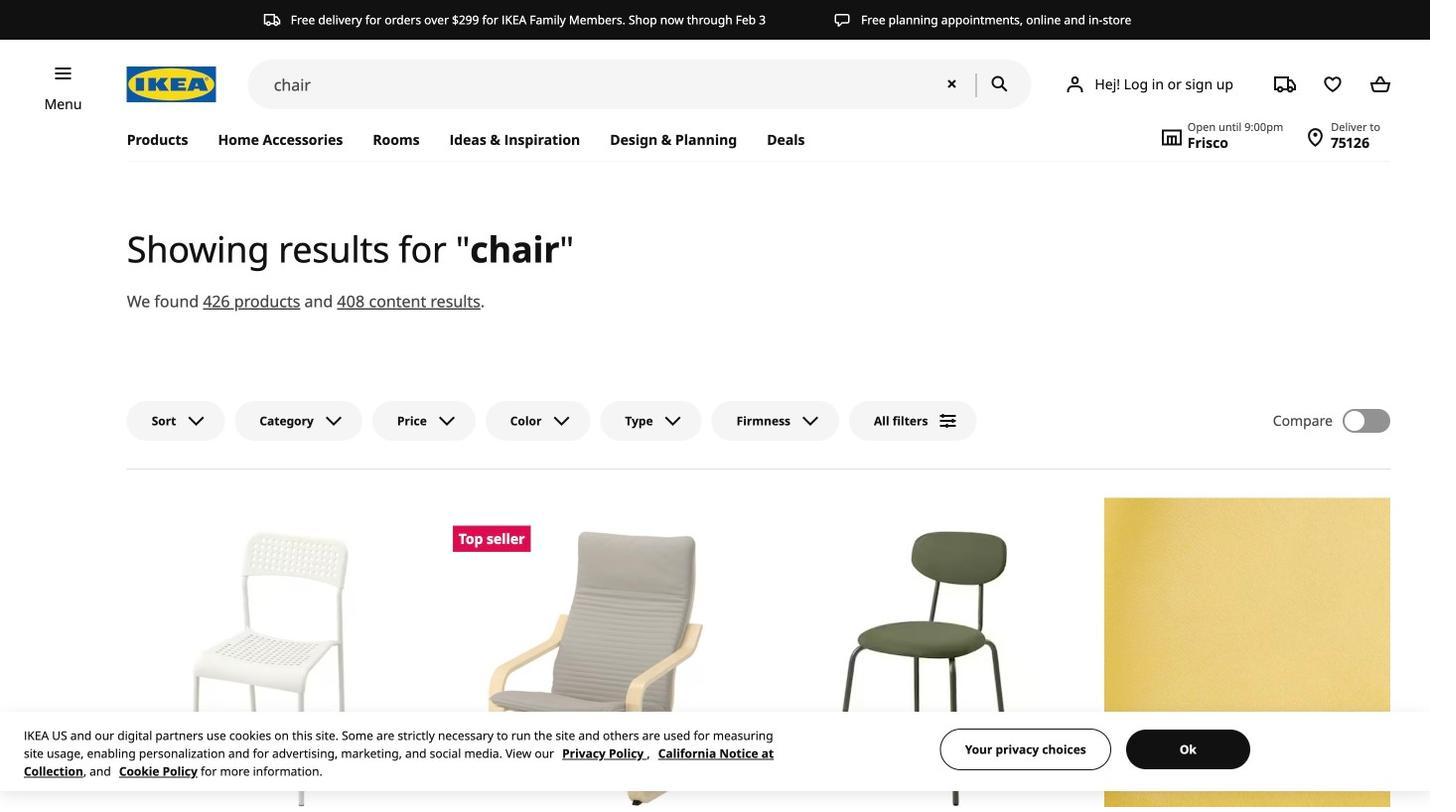 Task type: vqa. For each thing, say whether or not it's contained in the screenshot.
IKEA logotype, go to start page
yes



Task type: locate. For each thing, give the bounding box(es) containing it.
None search field
[[248, 60, 1031, 109]]

Search by product text field
[[248, 60, 1031, 109]]



Task type: describe. For each thing, give the bounding box(es) containing it.
ikea logotype, go to start page image
[[127, 67, 216, 102]]



